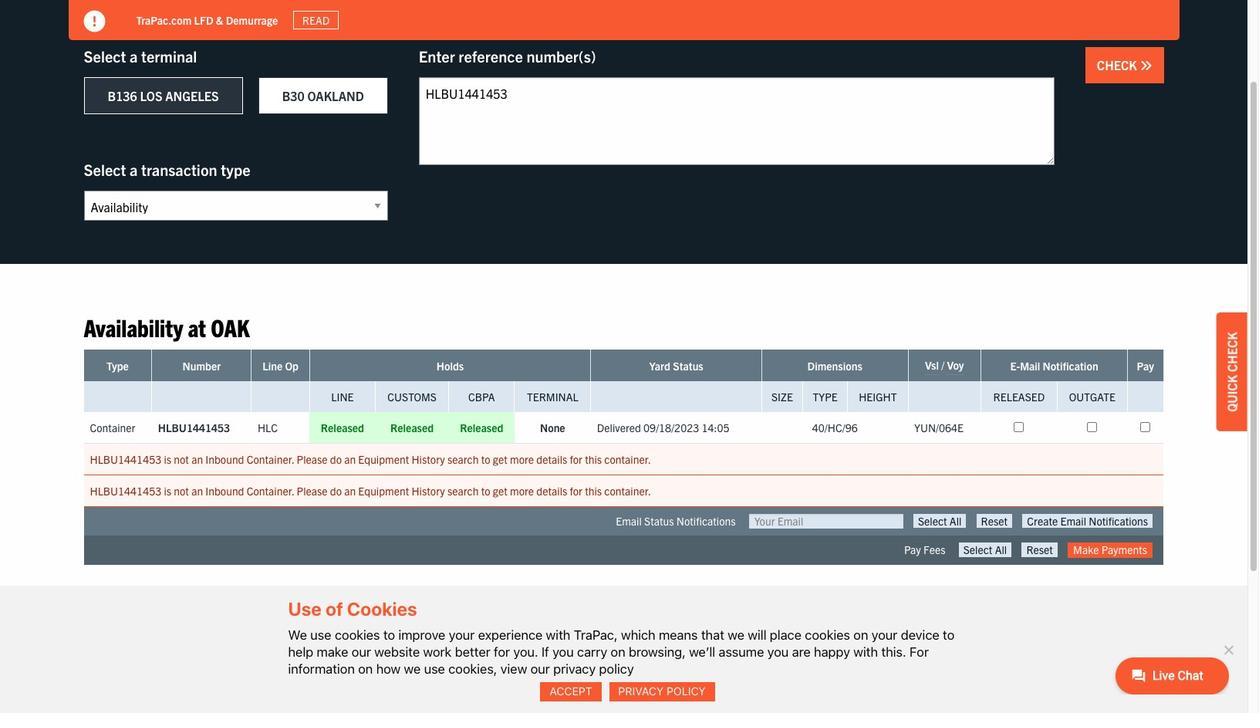Task type: describe. For each thing, give the bounding box(es) containing it.
number
[[183, 359, 221, 373]]

how
[[376, 661, 401, 677]]

0 vertical spatial hlbu1441453
[[158, 421, 230, 435]]

pay for pay fees
[[904, 543, 921, 557]]

website
[[375, 644, 420, 660]]

for inside use of cookies we use cookies to improve your experience with trapac, which means that we will place cookies on your device to help make our website work better for you. if you carry on browsing, we'll assume you are happy with this. for information on how we use cookies, view our privacy policy
[[494, 644, 510, 660]]

yard
[[649, 359, 671, 373]]

lfd
[[194, 13, 213, 27]]

1 more from the top
[[510, 453, 534, 466]]

happy
[[814, 644, 850, 660]]

hlc
[[258, 421, 278, 435]]

1 please from the top
[[297, 453, 328, 466]]

type
[[221, 160, 251, 179]]

2 equipment from the top
[[358, 484, 409, 498]]

this.
[[882, 644, 906, 660]]

privacy
[[553, 661, 596, 677]]

2800 7th street footer
[[0, 623, 1248, 713]]

dimensions
[[808, 359, 863, 373]]

1 horizontal spatial our
[[531, 661, 550, 677]]

solid image inside check button
[[1140, 59, 1153, 72]]

privacy policy
[[619, 685, 706, 698]]

1 get from the top
[[493, 453, 508, 466]]

0 vertical spatial with
[[546, 627, 571, 643]]

use of cookies we use cookies to improve your experience with trapac, which means that we will place cookies on your device to help make our website work better for you. if you carry on browsing, we'll assume you are happy with this. for information on how we use cookies, view our privacy policy
[[288, 598, 955, 677]]

0 vertical spatial use
[[310, 627, 332, 643]]

1 you from the left
[[553, 644, 574, 660]]

notification
[[1043, 359, 1099, 373]]

1 hlbu1441453 is not an inbound container. please do an equipment history search to get more details for this container. from the top
[[90, 453, 651, 466]]

2 get from the top
[[493, 484, 508, 498]]

09/18/2023
[[644, 421, 699, 435]]

information
[[288, 661, 355, 677]]

size
[[772, 390, 793, 404]]

quick check
[[1225, 332, 1240, 412]]

&
[[216, 13, 223, 27]]

cookies
[[347, 598, 417, 620]]

device
[[901, 627, 940, 643]]

outgate
[[1069, 390, 1116, 404]]

view
[[501, 661, 527, 677]]

make
[[1074, 543, 1099, 557]]

payments
[[1102, 543, 1148, 557]]

if
[[542, 644, 549, 660]]

assume
[[719, 644, 764, 660]]

email status notifications
[[616, 514, 736, 528]]

7th
[[488, 687, 506, 702]]

vsl / voy
[[925, 358, 964, 372]]

street
[[509, 687, 542, 702]]

we'll
[[689, 644, 716, 660]]

2 container. from the top
[[605, 484, 651, 498]]

1 vertical spatial we
[[404, 661, 421, 677]]

40/hc/96
[[812, 421, 858, 435]]

0 horizontal spatial type
[[106, 359, 129, 373]]

1 vertical spatial for
[[570, 484, 583, 498]]

demurrage
[[226, 13, 278, 27]]

availability at oak
[[84, 312, 250, 342]]

transaction
[[141, 160, 217, 179]]

released right the hlc
[[321, 421, 364, 435]]

select a transaction type
[[84, 160, 251, 179]]

check inside button
[[1097, 57, 1140, 73]]

quick
[[1225, 375, 1240, 412]]

terminal
[[527, 390, 579, 404]]

2 container. from the top
[[247, 484, 294, 498]]

line for line
[[331, 390, 354, 404]]

which
[[621, 627, 656, 643]]

read
[[302, 13, 330, 27]]

/
[[942, 358, 945, 372]]

1 vertical spatial hlbu1441453
[[90, 453, 161, 466]]

delivered
[[597, 421, 641, 435]]

0 vertical spatial solid image
[[84, 11, 105, 32]]

experience
[[478, 627, 543, 643]]

at
[[188, 312, 206, 342]]

yard status
[[649, 359, 704, 373]]

are
[[792, 644, 811, 660]]

work
[[423, 644, 452, 660]]

released down customs
[[391, 421, 434, 435]]

read link
[[294, 11, 339, 29]]

trapac.com lfd & demurrage
[[136, 13, 278, 27]]

line op
[[263, 359, 299, 373]]

availability
[[84, 312, 183, 342]]

you.
[[514, 644, 538, 660]]

1 search from the top
[[448, 453, 479, 466]]

make payments
[[1074, 543, 1148, 557]]

none
[[540, 421, 565, 435]]

1 vertical spatial use
[[424, 661, 445, 677]]

b136 los angeles
[[108, 88, 219, 103]]

1 cookies from the left
[[335, 627, 380, 643]]

carry
[[577, 644, 608, 660]]

2 details from the top
[[537, 484, 567, 498]]

place
[[770, 627, 802, 643]]

browsing,
[[629, 644, 686, 660]]

1 history from the top
[[412, 453, 445, 466]]

terminal
[[141, 46, 197, 66]]

1 equipment from the top
[[358, 453, 409, 466]]

holds
[[437, 359, 464, 373]]

enter reference number(s)
[[419, 46, 596, 66]]



Task type: vqa. For each thing, say whether or not it's contained in the screenshot.
1st select
yes



Task type: locate. For each thing, give the bounding box(es) containing it.
1 not from the top
[[174, 453, 189, 466]]

we
[[728, 627, 745, 643], [404, 661, 421, 677]]

oak
[[211, 312, 250, 342]]

0 vertical spatial check
[[1097, 57, 1140, 73]]

number(s)
[[527, 46, 596, 66]]

1 details from the top
[[537, 453, 567, 466]]

customs
[[388, 390, 437, 404]]

1 vertical spatial get
[[493, 484, 508, 498]]

1 horizontal spatial use
[[424, 661, 445, 677]]

1 vertical spatial please
[[297, 484, 328, 498]]

0 vertical spatial type
[[106, 359, 129, 373]]

our
[[352, 644, 371, 660], [531, 661, 550, 677]]

height
[[859, 390, 897, 404]]

2 vertical spatial on
[[358, 661, 373, 677]]

1 vertical spatial container.
[[605, 484, 651, 498]]

pay left fees
[[904, 543, 921, 557]]

released down cbpa
[[460, 421, 503, 435]]

1 vertical spatial equipment
[[358, 484, 409, 498]]

0 vertical spatial select
[[84, 46, 126, 66]]

1 vertical spatial a
[[130, 160, 138, 179]]

1 horizontal spatial cookies
[[805, 627, 850, 643]]

None checkbox
[[1014, 422, 1024, 432], [1088, 422, 1098, 432], [1141, 422, 1151, 432], [1014, 422, 1024, 432], [1088, 422, 1098, 432], [1141, 422, 1151, 432]]

2 vertical spatial for
[[494, 644, 510, 660]]

an
[[192, 453, 203, 466], [344, 453, 356, 466], [192, 484, 203, 498], [344, 484, 356, 498]]

container
[[90, 421, 135, 435]]

select up b136
[[84, 46, 126, 66]]

2 you from the left
[[768, 644, 789, 660]]

1 vertical spatial history
[[412, 484, 445, 498]]

1 vertical spatial hlbu1441453 is not an inbound container. please do an equipment history search to get more details for this container.
[[90, 484, 651, 498]]

pay
[[1137, 359, 1154, 373], [904, 543, 921, 557]]

accept
[[550, 685, 593, 698]]

policy
[[599, 661, 634, 677]]

1 vertical spatial inbound
[[206, 484, 244, 498]]

0 horizontal spatial our
[[352, 644, 371, 660]]

help
[[288, 644, 313, 660]]

container.
[[247, 453, 294, 466], [247, 484, 294, 498]]

1 horizontal spatial pay
[[1137, 359, 1154, 373]]

status for email
[[644, 514, 674, 528]]

use up make
[[310, 627, 332, 643]]

1 horizontal spatial type
[[813, 390, 838, 404]]

2800 7th street
[[457, 687, 542, 702]]

0 vertical spatial for
[[570, 453, 583, 466]]

0 vertical spatial a
[[130, 46, 138, 66]]

0 horizontal spatial use
[[310, 627, 332, 643]]

1 vertical spatial solid image
[[1140, 59, 1153, 72]]

fees
[[924, 543, 946, 557]]

0 horizontal spatial solid image
[[84, 11, 105, 32]]

make payments link
[[1068, 543, 1153, 558]]

1 horizontal spatial line
[[331, 390, 354, 404]]

1 vertical spatial is
[[164, 484, 171, 498]]

get
[[493, 453, 508, 466], [493, 484, 508, 498]]

2 this from the top
[[585, 484, 602, 498]]

pay for pay
[[1137, 359, 1154, 373]]

status for yard
[[673, 359, 704, 373]]

solid image
[[84, 11, 105, 32], [1140, 59, 1153, 72]]

e-
[[1011, 359, 1020, 373]]

check
[[1097, 57, 1140, 73], [1225, 332, 1240, 372]]

0 vertical spatial container.
[[247, 453, 294, 466]]

status right yard
[[673, 359, 704, 373]]

op
[[285, 359, 299, 373]]

0 horizontal spatial on
[[358, 661, 373, 677]]

0 vertical spatial history
[[412, 453, 445, 466]]

we down the website
[[404, 661, 421, 677]]

1 select from the top
[[84, 46, 126, 66]]

0 vertical spatial we
[[728, 627, 745, 643]]

oakland
[[307, 88, 364, 103]]

cookies,
[[449, 661, 497, 677]]

type down the availability
[[106, 359, 129, 373]]

0 vertical spatial status
[[673, 359, 704, 373]]

1 vertical spatial container.
[[247, 484, 294, 498]]

notifications
[[677, 514, 736, 528]]

0 horizontal spatial you
[[553, 644, 574, 660]]

enter
[[419, 46, 455, 66]]

you right if
[[553, 644, 574, 660]]

2 please from the top
[[297, 484, 328, 498]]

1 vertical spatial not
[[174, 484, 189, 498]]

1 horizontal spatial we
[[728, 627, 745, 643]]

1 container. from the top
[[605, 453, 651, 466]]

los
[[140, 88, 162, 103]]

not
[[174, 453, 189, 466], [174, 484, 189, 498]]

more
[[510, 453, 534, 466], [510, 484, 534, 498]]

do
[[330, 453, 342, 466], [330, 484, 342, 498]]

Enter reference number(s) text field
[[419, 77, 1055, 165]]

0 horizontal spatial with
[[546, 627, 571, 643]]

of
[[326, 598, 343, 620]]

line left customs
[[331, 390, 354, 404]]

1 inbound from the top
[[206, 453, 244, 466]]

2 not from the top
[[174, 484, 189, 498]]

1 horizontal spatial you
[[768, 644, 789, 660]]

2 a from the top
[[130, 160, 138, 179]]

use down work
[[424, 661, 445, 677]]

privacy
[[619, 685, 664, 698]]

container. up email
[[605, 484, 651, 498]]

no image
[[1221, 642, 1236, 657]]

0 vertical spatial container.
[[605, 453, 651, 466]]

1 horizontal spatial your
[[872, 627, 898, 643]]

your
[[449, 627, 475, 643], [872, 627, 898, 643]]

we up assume
[[728, 627, 745, 643]]

1 vertical spatial with
[[854, 644, 878, 660]]

this
[[585, 453, 602, 466], [585, 484, 602, 498]]

your up better
[[449, 627, 475, 643]]

a for terminal
[[130, 46, 138, 66]]

1 horizontal spatial with
[[854, 644, 878, 660]]

for
[[910, 644, 929, 660]]

will
[[748, 627, 767, 643]]

better
[[455, 644, 491, 660]]

use
[[310, 627, 332, 643], [424, 661, 445, 677]]

line
[[263, 359, 283, 373], [331, 390, 354, 404]]

14:05
[[702, 421, 730, 435]]

a left transaction
[[130, 160, 138, 179]]

pay right notification
[[1137, 359, 1154, 373]]

check button
[[1086, 47, 1164, 83]]

0 vertical spatial not
[[174, 453, 189, 466]]

0 vertical spatial equipment
[[358, 453, 409, 466]]

2 select from the top
[[84, 160, 126, 179]]

1 vertical spatial status
[[644, 514, 674, 528]]

0 vertical spatial on
[[854, 627, 869, 643]]

accept link
[[541, 682, 602, 702]]

0 horizontal spatial we
[[404, 661, 421, 677]]

type down the dimensions
[[813, 390, 838, 404]]

a for transaction
[[130, 160, 138, 179]]

container.
[[605, 453, 651, 466], [605, 484, 651, 498]]

policy
[[667, 685, 706, 698]]

with
[[546, 627, 571, 643], [854, 644, 878, 660]]

voy
[[947, 358, 964, 372]]

make
[[317, 644, 348, 660]]

1 vertical spatial details
[[537, 484, 567, 498]]

0 horizontal spatial line
[[263, 359, 283, 373]]

1 horizontal spatial check
[[1225, 332, 1240, 372]]

b30 oakland
[[282, 88, 364, 103]]

delivered 09/18/2023 14:05
[[597, 421, 730, 435]]

1 is from the top
[[164, 453, 171, 466]]

you
[[553, 644, 574, 660], [768, 644, 789, 660]]

0 horizontal spatial pay
[[904, 543, 921, 557]]

yun/064e
[[915, 421, 964, 435]]

quick check link
[[1217, 313, 1248, 431]]

1 vertical spatial line
[[331, 390, 354, 404]]

2 more from the top
[[510, 484, 534, 498]]

None button
[[914, 514, 967, 528], [977, 514, 1013, 528], [1023, 514, 1153, 528], [959, 543, 1012, 557], [1022, 543, 1058, 557], [914, 514, 967, 528], [977, 514, 1013, 528], [1023, 514, 1153, 528], [959, 543, 1012, 557], [1022, 543, 1058, 557]]

1 horizontal spatial solid image
[[1140, 59, 1153, 72]]

cbpa
[[468, 390, 495, 404]]

check inside 'link'
[[1225, 332, 1240, 372]]

2 your from the left
[[872, 627, 898, 643]]

0 vertical spatial please
[[297, 453, 328, 466]]

0 vertical spatial our
[[352, 644, 371, 660]]

2 do from the top
[[330, 484, 342, 498]]

0 vertical spatial details
[[537, 453, 567, 466]]

we
[[288, 627, 307, 643]]

1 vertical spatial this
[[585, 484, 602, 498]]

0 vertical spatial this
[[585, 453, 602, 466]]

1 vertical spatial on
[[611, 644, 626, 660]]

is
[[164, 453, 171, 466], [164, 484, 171, 498]]

1 vertical spatial more
[[510, 484, 534, 498]]

1 this from the top
[[585, 453, 602, 466]]

select
[[84, 46, 126, 66], [84, 160, 126, 179]]

container. down delivered
[[605, 453, 651, 466]]

1 do from the top
[[330, 453, 342, 466]]

with left this.
[[854, 644, 878, 660]]

trapac,
[[574, 627, 618, 643]]

2 cookies from the left
[[805, 627, 850, 643]]

released
[[994, 390, 1045, 404], [321, 421, 364, 435], [391, 421, 434, 435], [460, 421, 503, 435]]

search
[[448, 453, 479, 466], [448, 484, 479, 498]]

1 vertical spatial do
[[330, 484, 342, 498]]

2 horizontal spatial on
[[854, 627, 869, 643]]

0 horizontal spatial cookies
[[335, 627, 380, 643]]

2 hlbu1441453 is not an inbound container. please do an equipment history search to get more details for this container. from the top
[[90, 484, 651, 498]]

1 vertical spatial our
[[531, 661, 550, 677]]

a left terminal
[[130, 46, 138, 66]]

on left the how
[[358, 661, 373, 677]]

0 vertical spatial line
[[263, 359, 283, 373]]

1 vertical spatial search
[[448, 484, 479, 498]]

our right make
[[352, 644, 371, 660]]

2 vertical spatial hlbu1441453
[[90, 484, 161, 498]]

cookies
[[335, 627, 380, 643], [805, 627, 850, 643]]

select left transaction
[[84, 160, 126, 179]]

2 is from the top
[[164, 484, 171, 498]]

1 vertical spatial type
[[813, 390, 838, 404]]

2 inbound from the top
[[206, 484, 244, 498]]

with up if
[[546, 627, 571, 643]]

on left device
[[854, 627, 869, 643]]

released down e-
[[994, 390, 1045, 404]]

0 horizontal spatial your
[[449, 627, 475, 643]]

you down place at the bottom right of the page
[[768, 644, 789, 660]]

0 horizontal spatial check
[[1097, 57, 1140, 73]]

our down if
[[531, 661, 550, 677]]

1 vertical spatial check
[[1225, 332, 1240, 372]]

select for select a terminal
[[84, 46, 126, 66]]

reference
[[459, 46, 523, 66]]

1 horizontal spatial on
[[611, 644, 626, 660]]

2800
[[457, 687, 486, 702]]

1 your from the left
[[449, 627, 475, 643]]

line for line op
[[263, 359, 283, 373]]

0 vertical spatial is
[[164, 453, 171, 466]]

mail
[[1020, 359, 1041, 373]]

0 vertical spatial get
[[493, 453, 508, 466]]

status right email
[[644, 514, 674, 528]]

cookies up make
[[335, 627, 380, 643]]

your up this.
[[872, 627, 898, 643]]

cookies up happy
[[805, 627, 850, 643]]

privacy policy link
[[609, 682, 715, 702]]

1 vertical spatial pay
[[904, 543, 921, 557]]

1 container. from the top
[[247, 453, 294, 466]]

trapac.com
[[136, 13, 192, 27]]

inbound
[[206, 453, 244, 466], [206, 484, 244, 498]]

e-mail notification
[[1011, 359, 1099, 373]]

Your Email email field
[[749, 514, 904, 529]]

0 vertical spatial do
[[330, 453, 342, 466]]

angeles
[[165, 88, 219, 103]]

a
[[130, 46, 138, 66], [130, 160, 138, 179]]

0 vertical spatial more
[[510, 453, 534, 466]]

details
[[537, 453, 567, 466], [537, 484, 567, 498]]

0 vertical spatial search
[[448, 453, 479, 466]]

on up policy
[[611, 644, 626, 660]]

select a terminal
[[84, 46, 197, 66]]

line left op at the bottom of page
[[263, 359, 283, 373]]

2 search from the top
[[448, 484, 479, 498]]

0 vertical spatial pay
[[1137, 359, 1154, 373]]

to
[[481, 453, 491, 466], [481, 484, 491, 498], [383, 627, 395, 643], [943, 627, 955, 643]]

1 a from the top
[[130, 46, 138, 66]]

2 history from the top
[[412, 484, 445, 498]]

0 vertical spatial hlbu1441453 is not an inbound container. please do an equipment history search to get more details for this container.
[[90, 453, 651, 466]]

improve
[[399, 627, 446, 643]]

pay fees
[[904, 543, 946, 557]]

0 vertical spatial inbound
[[206, 453, 244, 466]]

use
[[288, 598, 322, 620]]

1 vertical spatial select
[[84, 160, 126, 179]]

b30
[[282, 88, 305, 103]]

on
[[854, 627, 869, 643], [611, 644, 626, 660], [358, 661, 373, 677]]

select for select a transaction type
[[84, 160, 126, 179]]



